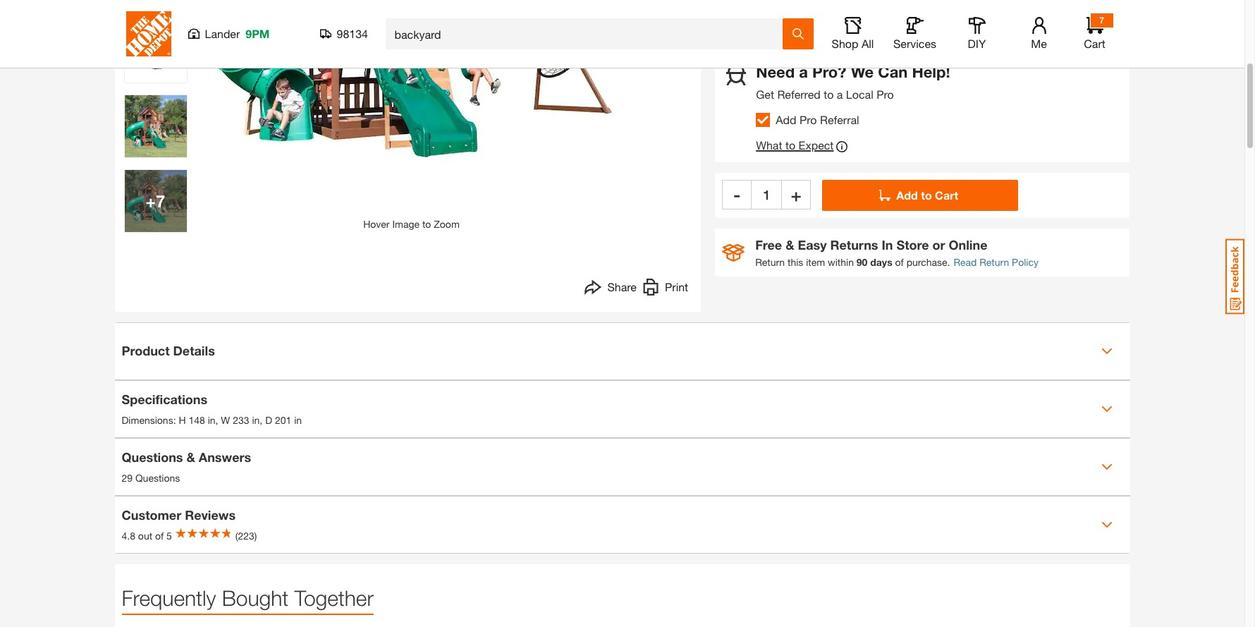 Task type: vqa. For each thing, say whether or not it's contained in the screenshot.
2nd , from the left
yes



Task type: locate. For each thing, give the bounding box(es) containing it.
0 horizontal spatial ,
[[216, 414, 218, 426]]

a
[[800, 63, 809, 81], [837, 88, 843, 101]]

& inside free & easy returns in store or online return this item within 90 days of purchase. read return policy
[[786, 237, 795, 253]]

pro up expect
[[800, 113, 817, 126]]

details
[[943, 17, 973, 29], [173, 343, 215, 358]]

in left "d"
[[252, 414, 260, 426]]

0 horizontal spatial in
[[208, 414, 216, 426]]

0 horizontal spatial pro
[[800, 113, 817, 126]]

1 horizontal spatial a
[[837, 88, 843, 101]]

to left zoom
[[423, 218, 431, 230]]

1 horizontal spatial cart
[[1085, 37, 1106, 50]]

,
[[216, 414, 218, 426], [260, 414, 263, 426]]

delivery details button
[[905, 16, 973, 31]]

icon image
[[723, 244, 745, 262]]

1 horizontal spatial return
[[980, 256, 1010, 268]]

1 vertical spatial details
[[173, 343, 215, 358]]

& left answers
[[187, 449, 195, 465]]

shop all button
[[831, 17, 876, 51]]

a up referred
[[800, 63, 809, 81]]

easy
[[798, 237, 827, 253]]

- button
[[723, 180, 752, 210]]

expect
[[799, 138, 834, 152]]

return right read
[[980, 256, 1010, 268]]

of left 5
[[155, 530, 164, 542]]

add for add pro referral
[[776, 113, 797, 126]]

0 vertical spatial add
[[776, 113, 797, 126]]

print
[[665, 280, 689, 293]]

add up store
[[897, 188, 919, 202]]

backyard discovery swing sets 2001015com 66.2 image
[[125, 95, 187, 157]]

product
[[122, 343, 170, 358]]

product details button
[[115, 323, 1131, 379]]

1 horizontal spatial &
[[786, 237, 795, 253]]

0 vertical spatial of
[[896, 256, 904, 268]]

1 horizontal spatial ,
[[260, 414, 263, 426]]

312322287_s01 image
[[125, 20, 187, 82]]

to down "pro?"
[[824, 88, 834, 101]]

98134 button
[[320, 27, 369, 41]]

add inside add to cart button
[[897, 188, 919, 202]]

get
[[756, 88, 775, 101]]

90
[[857, 256, 868, 268]]

1 vertical spatial cart
[[936, 188, 959, 202]]

item
[[807, 256, 826, 268]]

zoom
[[434, 218, 460, 230]]

questions up 29
[[122, 449, 183, 465]]

in
[[208, 414, 216, 426], [252, 414, 260, 426], [294, 414, 302, 426]]

pro down can
[[877, 88, 894, 101]]

w
[[221, 414, 230, 426]]

details right product
[[173, 343, 215, 358]]

5
[[167, 530, 172, 542]]

questions
[[122, 449, 183, 465], [135, 472, 180, 484]]

caret image for questions & answers
[[1102, 461, 1113, 472]]

3 caret image from the top
[[1102, 461, 1113, 472]]

0 vertical spatial 7
[[1100, 15, 1105, 25]]

h
[[179, 414, 186, 426]]

reviews
[[185, 507, 236, 523]]

0 vertical spatial questions
[[122, 449, 183, 465]]

of right days
[[896, 256, 904, 268]]

cart inside button
[[936, 188, 959, 202]]

dimensions:
[[122, 414, 176, 426]]

1 horizontal spatial details
[[943, 17, 973, 29]]

+ 7
[[146, 191, 165, 211]]

details inside button
[[943, 17, 973, 29]]

questions & answers 29 questions
[[122, 449, 251, 484]]

this
[[788, 256, 804, 268]]

+ inside button
[[792, 185, 802, 205]]

what
[[756, 138, 783, 152]]

1 vertical spatial &
[[187, 449, 195, 465]]

details inside button
[[173, 343, 215, 358]]

the home depot logo image
[[126, 11, 171, 56]]

1 vertical spatial questions
[[135, 472, 180, 484]]

to
[[824, 88, 834, 101], [786, 138, 796, 152], [922, 188, 933, 202], [423, 218, 431, 230]]

add to cart
[[897, 188, 959, 202]]

0 vertical spatial pro
[[877, 88, 894, 101]]

diy button
[[955, 17, 1000, 51]]

0 horizontal spatial cart
[[936, 188, 959, 202]]

questions right 29
[[135, 472, 180, 484]]

1 horizontal spatial +
[[792, 185, 802, 205]]

a left local
[[837, 88, 843, 101]]

0 horizontal spatial details
[[173, 343, 215, 358]]

within
[[828, 256, 854, 268]]

1 horizontal spatial of
[[896, 256, 904, 268]]

0 horizontal spatial 7
[[156, 191, 165, 211]]

pro
[[877, 88, 894, 101], [800, 113, 817, 126]]

0 horizontal spatial +
[[146, 191, 156, 211]]

, left "d"
[[260, 414, 263, 426]]

2 caret image from the top
[[1102, 403, 1113, 415]]

to inside need a pro? we can help! get referred to a local pro
[[824, 88, 834, 101]]

cart
[[1085, 37, 1106, 50], [936, 188, 959, 202]]

add
[[776, 113, 797, 126], [897, 188, 919, 202]]

details up diy
[[943, 17, 973, 29]]

frequently bought together
[[122, 585, 374, 610]]

me
[[1032, 37, 1048, 50]]

+
[[792, 185, 802, 205], [146, 191, 156, 211]]

local
[[847, 88, 874, 101]]

of
[[896, 256, 904, 268], [155, 530, 164, 542]]

1 horizontal spatial pro
[[877, 88, 894, 101]]

delivery details
[[905, 17, 973, 29]]

2 horizontal spatial in
[[294, 414, 302, 426]]

shop all
[[832, 37, 874, 50]]

4 caret image from the top
[[1102, 519, 1113, 530]]

referral
[[821, 113, 860, 126]]

0 horizontal spatial return
[[756, 256, 785, 268]]

cart up or
[[936, 188, 959, 202]]

details for product details
[[173, 343, 215, 358]]

cart right me
[[1085, 37, 1106, 50]]

1 vertical spatial pro
[[800, 113, 817, 126]]

& inside "questions & answers 29 questions"
[[187, 449, 195, 465]]

0 horizontal spatial &
[[187, 449, 195, 465]]

in left w
[[208, 414, 216, 426]]

add up what to expect
[[776, 113, 797, 126]]

diy
[[968, 37, 987, 50]]

1 horizontal spatial in
[[252, 414, 260, 426]]

4.8 out of 5
[[122, 530, 172, 542]]

1 caret image from the top
[[1102, 345, 1113, 357]]

what to expect
[[756, 138, 834, 152]]

0 horizontal spatial a
[[800, 63, 809, 81]]

of inside free & easy returns in store or online return this item within 90 days of purchase. read return policy
[[896, 256, 904, 268]]

&
[[786, 237, 795, 253], [187, 449, 195, 465]]

in
[[882, 237, 894, 253]]

None field
[[752, 180, 782, 210]]

return
[[756, 256, 785, 268], [980, 256, 1010, 268]]

1 horizontal spatial add
[[897, 188, 919, 202]]

, left w
[[216, 414, 218, 426]]

shop
[[832, 37, 859, 50]]

1 vertical spatial add
[[897, 188, 919, 202]]

store
[[897, 237, 930, 253]]

0 vertical spatial details
[[943, 17, 973, 29]]

0 horizontal spatial add
[[776, 113, 797, 126]]

delivery
[[905, 17, 940, 29]]

print button
[[643, 278, 689, 299]]

me button
[[1017, 17, 1062, 51]]

product details
[[122, 343, 215, 358]]

7
[[1100, 15, 1105, 25], [156, 191, 165, 211]]

lander 9pm
[[205, 27, 270, 40]]

caret image
[[1102, 345, 1113, 357], [1102, 403, 1113, 415], [1102, 461, 1113, 472], [1102, 519, 1113, 530]]

7 inside cart 7
[[1100, 15, 1105, 25]]

1 vertical spatial 7
[[156, 191, 165, 211]]

0 vertical spatial &
[[786, 237, 795, 253]]

in right 201
[[294, 414, 302, 426]]

return down free
[[756, 256, 785, 268]]

& up this
[[786, 237, 795, 253]]

1 vertical spatial of
[[155, 530, 164, 542]]

1 horizontal spatial 7
[[1100, 15, 1105, 25]]

feedback link image
[[1226, 238, 1245, 315]]

frequently
[[122, 585, 216, 610]]



Task type: describe. For each thing, give the bounding box(es) containing it.
7 for cart 7
[[1100, 15, 1105, 25]]

purchase.
[[907, 256, 951, 268]]

share
[[608, 280, 637, 293]]

customer
[[122, 507, 181, 523]]

together
[[295, 585, 374, 610]]

specifications dimensions: h 148 in , w 233 in , d 201 in
[[122, 392, 302, 426]]

hover
[[363, 218, 390, 230]]

add to cart button
[[823, 180, 1019, 211]]

services
[[894, 37, 937, 50]]

1 in from the left
[[208, 414, 216, 426]]

233
[[233, 414, 249, 426]]

201
[[275, 414, 292, 426]]

caret image for customer reviews
[[1102, 519, 1113, 530]]

-
[[734, 185, 741, 205]]

& for free
[[786, 237, 795, 253]]

1 return from the left
[[756, 256, 785, 268]]

services button
[[893, 17, 938, 51]]

hover image to zoom button
[[200, 0, 623, 231]]

& for questions
[[187, 449, 195, 465]]

What can we help you find today? search field
[[395, 19, 782, 49]]

need a pro? we can help! get referred to a local pro
[[756, 63, 951, 101]]

all
[[862, 37, 874, 50]]

read
[[954, 256, 977, 268]]

pro inside need a pro? we can help! get referred to a local pro
[[877, 88, 894, 101]]

d
[[265, 414, 272, 426]]

0 horizontal spatial of
[[155, 530, 164, 542]]

share button
[[585, 278, 637, 299]]

pro?
[[813, 63, 847, 81]]

help!
[[913, 63, 951, 81]]

online
[[949, 237, 988, 253]]

2 in from the left
[[252, 414, 260, 426]]

hover image to zoom
[[363, 218, 460, 230]]

referred
[[778, 88, 821, 101]]

add for add to cart
[[897, 188, 919, 202]]

image
[[393, 218, 420, 230]]

3 in from the left
[[294, 414, 302, 426]]

caret image for specifications
[[1102, 403, 1113, 415]]

1 vertical spatial a
[[837, 88, 843, 101]]

add pro referral
[[776, 113, 860, 126]]

caret image inside product details button
[[1102, 345, 1113, 357]]

29
[[122, 472, 133, 484]]

to inside 'button'
[[423, 218, 431, 230]]

free
[[756, 237, 783, 253]]

to right what
[[786, 138, 796, 152]]

backyard discovery swing sets 2001015com 77.3 image
[[125, 170, 187, 232]]

out
[[138, 530, 152, 542]]

98134
[[337, 27, 368, 40]]

4.8
[[122, 530, 135, 542]]

need
[[756, 63, 795, 81]]

0 vertical spatial cart
[[1085, 37, 1106, 50]]

2 , from the left
[[260, 414, 263, 426]]

9pm
[[246, 27, 270, 40]]

0 vertical spatial a
[[800, 63, 809, 81]]

(223)
[[236, 530, 257, 542]]

148
[[189, 414, 205, 426]]

+ for + 7
[[146, 191, 156, 211]]

we
[[851, 63, 874, 81]]

days
[[871, 256, 893, 268]]

returns
[[831, 237, 879, 253]]

specifications
[[122, 392, 208, 407]]

bought
[[222, 585, 289, 610]]

+ for +
[[792, 185, 802, 205]]

read return policy link
[[954, 255, 1039, 270]]

7 for + 7
[[156, 191, 165, 211]]

or
[[933, 237, 946, 253]]

can
[[879, 63, 908, 81]]

to up store
[[922, 188, 933, 202]]

customer reviews
[[122, 507, 236, 523]]

details for delivery details
[[943, 17, 973, 29]]

1 , from the left
[[216, 414, 218, 426]]

lander
[[205, 27, 240, 40]]

what to expect button
[[756, 138, 848, 155]]

cart 7
[[1085, 15, 1106, 50]]

policy
[[1013, 256, 1039, 268]]

2 return from the left
[[980, 256, 1010, 268]]

+ button
[[782, 180, 812, 210]]

free & easy returns in store or online return this item within 90 days of purchase. read return policy
[[756, 237, 1039, 268]]

answers
[[199, 449, 251, 465]]



